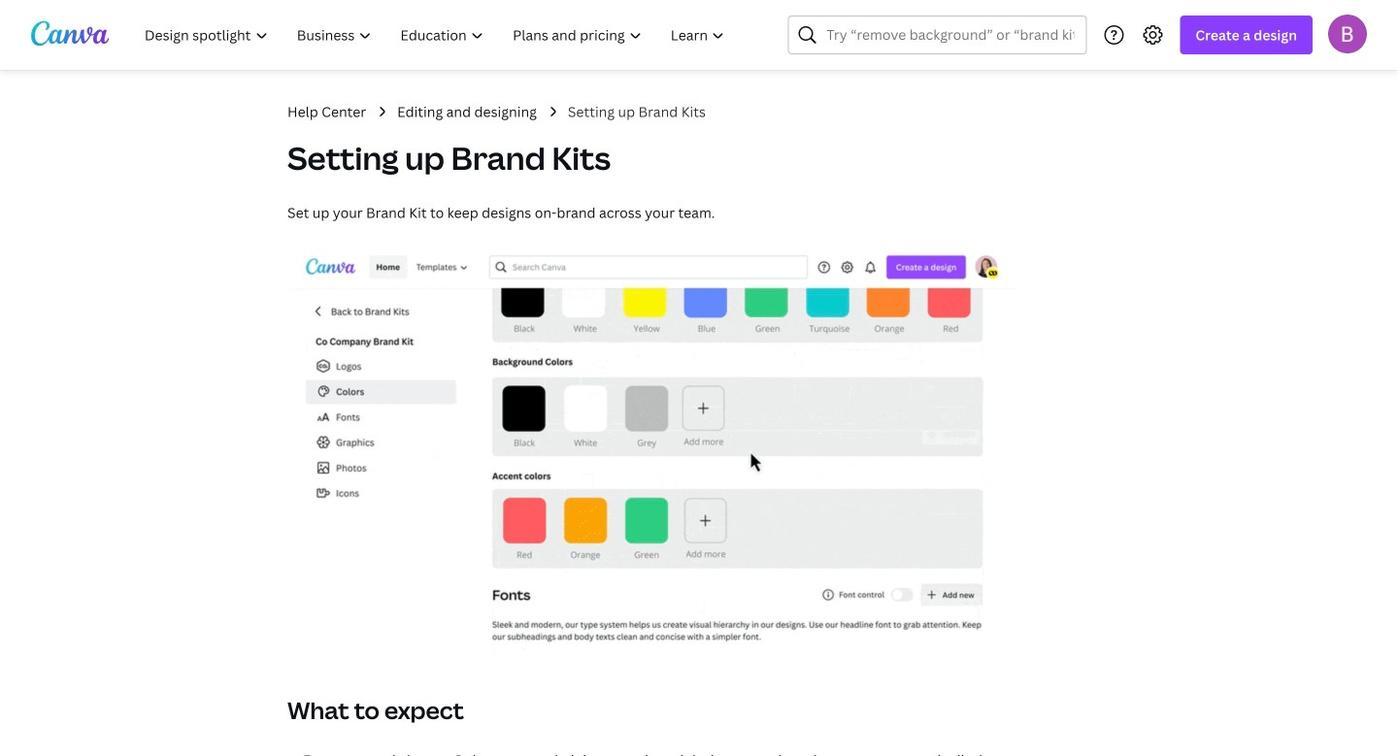 Task type: describe. For each thing, give the bounding box(es) containing it.
demo on how the brand kit looks like. image
[[287, 247, 1016, 656]]



Task type: vqa. For each thing, say whether or not it's contained in the screenshot.
"homepage,"
no



Task type: locate. For each thing, give the bounding box(es) containing it.
top level navigation element
[[132, 16, 741, 54]]

bob builder image
[[1329, 14, 1367, 53]]

Try "remove background" or "brand kit" search field
[[827, 17, 1074, 53]]



